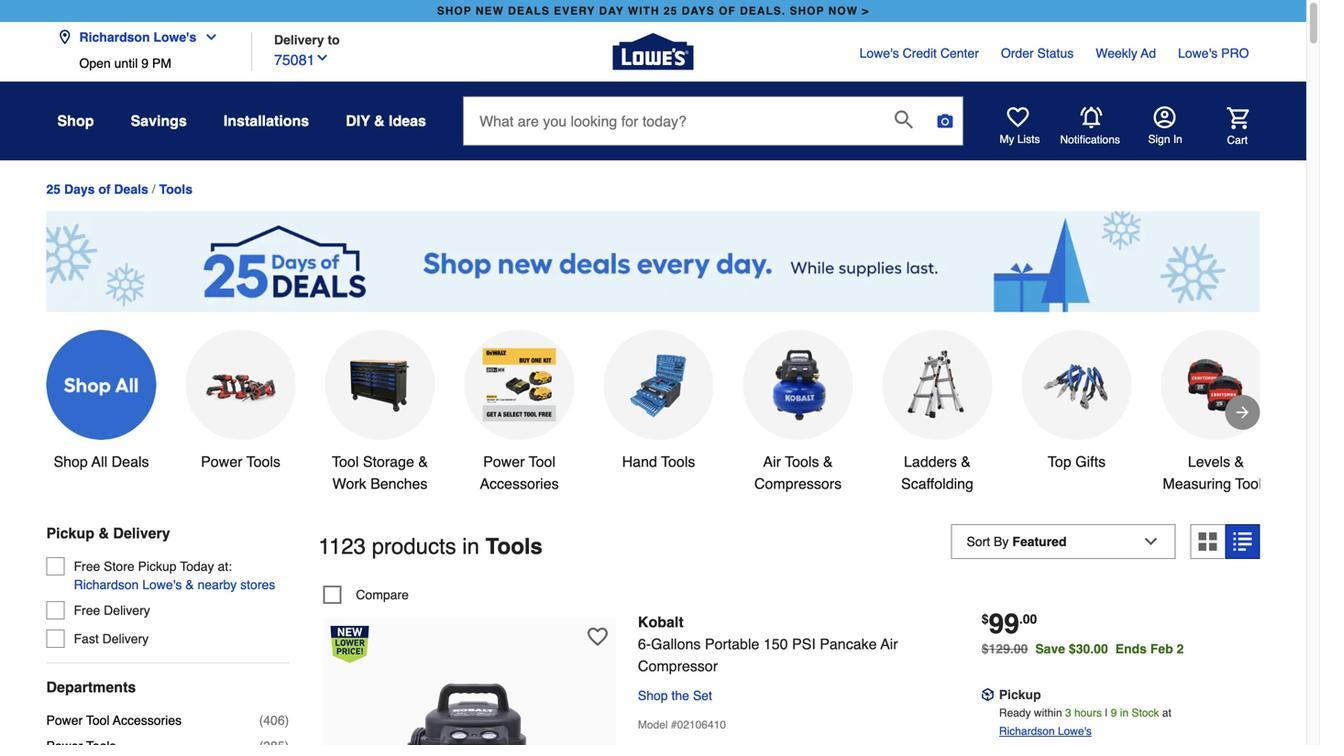 Task type: describe. For each thing, give the bounding box(es) containing it.
shop new deals every day with 25 days of deals. shop now > link
[[434, 0, 874, 22]]

(
[[259, 714, 264, 728]]

actual price $99.00 element
[[982, 609, 1038, 640]]

center
[[941, 46, 980, 61]]

ideas
[[389, 112, 427, 129]]

in inside ready within 3 hours | 9 in stock at richardson lowe's
[[1121, 707, 1129, 720]]

lowe's inside "link"
[[860, 46, 900, 61]]

weekly
[[1096, 46, 1138, 61]]

shop for shop all deals
[[54, 454, 88, 471]]

levels & measuring tools
[[1164, 454, 1270, 493]]

$129.00 save $30.00 ends feb 2
[[982, 642, 1185, 657]]

& inside "tool storage & work benches"
[[419, 454, 428, 471]]

lowe's home improvement logo image
[[613, 11, 694, 92]]

installations button
[[224, 105, 309, 138]]

diy & ideas
[[346, 112, 427, 129]]

kobalt
[[638, 614, 684, 631]]

fast
[[74, 632, 99, 647]]

set
[[693, 689, 713, 703]]

days
[[64, 182, 95, 197]]

chevron down image inside 75081 button
[[315, 50, 330, 65]]

>
[[863, 5, 870, 17]]

$30.00
[[1070, 642, 1109, 657]]

shop all deals image
[[46, 330, 156, 440]]

with
[[628, 5, 660, 17]]

feb
[[1151, 642, 1174, 657]]

ladders & scaffolding button
[[883, 330, 993, 495]]

top
[[1048, 454, 1072, 471]]

0 horizontal spatial richardson lowe's button
[[57, 19, 226, 56]]

new
[[476, 5, 504, 17]]

air tools & compressors
[[755, 454, 842, 493]]

of
[[719, 5, 736, 17]]

0 horizontal spatial power tool accessories
[[46, 714, 182, 728]]

model
[[638, 719, 668, 732]]

ends
[[1116, 642, 1148, 657]]

lowe's home improvement notification center image
[[1081, 107, 1103, 129]]

free for free store pickup today at:
[[74, 560, 100, 574]]

richardson lowe's
[[79, 30, 197, 44]]

2
[[1178, 642, 1185, 657]]

#
[[671, 719, 678, 732]]

& inside ladders & scaffolding
[[962, 454, 971, 471]]

lowe's home improvement lists image
[[1008, 106, 1030, 128]]

to
[[328, 33, 340, 47]]

sign in
[[1149, 133, 1183, 146]]

deals
[[508, 5, 550, 17]]

arrow right image
[[1234, 404, 1253, 422]]

lowe's credit center link
[[860, 44, 980, 62]]

25 days of deals. shop new deals every day. while supplies last. image
[[46, 212, 1261, 312]]

store
[[104, 560, 135, 574]]

power for "power tools" image
[[201, 454, 243, 471]]

richardson lowe's & nearby stores button
[[74, 576, 275, 594]]

ready within 3 hours | 9 in stock at richardson lowe's
[[1000, 707, 1172, 738]]

hand
[[623, 454, 658, 471]]

all
[[92, 454, 107, 471]]

was price $129.00 element
[[982, 637, 1036, 657]]

top gifts
[[1048, 454, 1106, 471]]

1123
[[319, 534, 366, 560]]

levels & measuring tools button
[[1162, 330, 1272, 495]]

new lower price image
[[331, 626, 369, 664]]

top gifts button
[[1022, 330, 1132, 473]]

1 horizontal spatial pickup
[[138, 560, 177, 574]]

tool storage & work benches button
[[325, 330, 435, 495]]

tool inside "tool storage & work benches"
[[332, 454, 359, 471]]

order status
[[1002, 46, 1074, 61]]

free for free delivery
[[74, 604, 100, 618]]

02106410
[[678, 719, 727, 732]]

$
[[982, 612, 989, 627]]

ladders & scaffolding
[[902, 454, 974, 493]]

search image
[[895, 110, 914, 129]]

diy
[[346, 112, 370, 129]]

storage
[[363, 454, 415, 471]]

Search Query text field
[[464, 97, 881, 145]]

compressor
[[638, 658, 718, 675]]

|
[[1106, 707, 1109, 720]]

75081
[[274, 51, 315, 68]]

now
[[829, 5, 859, 17]]

tools inside power tools button
[[247, 454, 281, 471]]

lowe's credit center
[[860, 46, 980, 61]]

& inside richardson lowe's & nearby stores button
[[186, 578, 194, 593]]

lowe's left pro at the top of page
[[1179, 46, 1218, 61]]

tools inside levels & measuring tools
[[1236, 476, 1270, 493]]

richardson for richardson lowe's
[[79, 30, 150, 44]]

weekly ad
[[1096, 46, 1157, 61]]

deals inside 25 days of deals / tools
[[114, 182, 148, 197]]

lists
[[1018, 133, 1041, 146]]

today
[[180, 560, 214, 574]]

150
[[764, 636, 789, 653]]

hand tools
[[623, 454, 696, 471]]

6-
[[638, 636, 651, 653]]

my lists link
[[1000, 106, 1041, 147]]

pm
[[152, 56, 171, 71]]

my
[[1000, 133, 1015, 146]]

lowe's pro
[[1179, 46, 1250, 61]]

2 shop from the left
[[790, 5, 825, 17]]

shop for shop
[[57, 112, 94, 129]]

lowe's inside button
[[142, 578, 182, 593]]

savings
[[131, 112, 187, 129]]

1 vertical spatial accessories
[[113, 714, 182, 728]]

fast delivery
[[74, 632, 149, 647]]

weekly ad link
[[1096, 44, 1157, 62]]

day
[[600, 5, 624, 17]]

.00
[[1020, 612, 1038, 627]]

4.5 stars image
[[638, 742, 732, 746]]

( 406 )
[[259, 714, 289, 728]]

0 vertical spatial 25
[[664, 5, 678, 17]]

accessories inside power tool accessories button
[[480, 476, 559, 493]]

air inside kobalt 6-gallons portable 150 psi pancake air compressor
[[881, 636, 899, 653]]

camera image
[[937, 112, 955, 130]]



Task type: locate. For each thing, give the bounding box(es) containing it.
tool inside power tool accessories
[[529, 454, 556, 471]]

richardson down ready
[[1000, 725, 1056, 738]]

0 vertical spatial free
[[74, 560, 100, 574]]

shop left all
[[54, 454, 88, 471]]

richardson lowe's & nearby stores
[[74, 578, 275, 593]]

power inside button
[[201, 454, 243, 471]]

9 inside ready within 3 hours | 9 in stock at richardson lowe's
[[1112, 707, 1118, 720]]

ladders & scaffolding image
[[901, 349, 975, 422]]

25 inside 25 days of deals / tools
[[46, 182, 61, 197]]

lowe's up pm
[[154, 30, 197, 44]]

shop left the 'the'
[[638, 689, 668, 703]]

& up store
[[99, 525, 109, 542]]

& inside air tools & compressors
[[824, 454, 833, 471]]

tool
[[332, 454, 359, 471], [529, 454, 556, 471], [86, 714, 110, 728]]

delivery up free store pickup today at: on the bottom of page
[[113, 525, 170, 542]]

power tool accessories
[[480, 454, 559, 493], [46, 714, 182, 728]]

shop the set
[[638, 689, 713, 703]]

1 horizontal spatial power tool accessories
[[480, 454, 559, 493]]

richardson inside "richardson lowe's" button
[[79, 30, 150, 44]]

lowe's inside button
[[154, 30, 197, 44]]

deals right all
[[112, 454, 149, 471]]

ladders
[[905, 454, 958, 471]]

power tool accessories image
[[483, 349, 556, 422]]

1 horizontal spatial chevron down image
[[315, 50, 330, 65]]

pickup down all
[[46, 525, 94, 542]]

1 vertical spatial free
[[74, 604, 100, 618]]

1 vertical spatial pickup
[[138, 560, 177, 574]]

pickup for pickup & delivery
[[46, 525, 94, 542]]

in right |
[[1121, 707, 1129, 720]]

0 horizontal spatial tool
[[86, 714, 110, 728]]

levels
[[1189, 454, 1231, 471]]

1 horizontal spatial tool
[[332, 454, 359, 471]]

lowe's down free store pickup today at: on the bottom of page
[[142, 578, 182, 593]]

richardson lowe's button
[[57, 19, 226, 56], [1000, 723, 1092, 741]]

shop new deals every day with 25 days of deals. shop now >
[[437, 5, 870, 17]]

1 vertical spatial richardson
[[74, 578, 139, 593]]

at:
[[218, 560, 232, 574]]

delivery down free delivery
[[102, 632, 149, 647]]

0 vertical spatial pickup
[[46, 525, 94, 542]]

within
[[1035, 707, 1063, 720]]

1123 products in tools
[[319, 534, 543, 560]]

power inside power tool accessories
[[483, 454, 525, 471]]

psi
[[793, 636, 816, 653]]

portable
[[705, 636, 760, 653]]

air tools & compressors button
[[744, 330, 854, 495]]

1 horizontal spatial accessories
[[480, 476, 559, 493]]

& right levels
[[1235, 454, 1245, 471]]

1 vertical spatial power tool accessories
[[46, 714, 182, 728]]

shop for shop the set
[[638, 689, 668, 703]]

25 left days on the left of page
[[46, 182, 61, 197]]

shop left 'new'
[[437, 5, 472, 17]]

heart outline image
[[588, 627, 608, 648]]

sign in button
[[1149, 106, 1183, 147]]

0 vertical spatial richardson lowe's button
[[57, 19, 226, 56]]

0 vertical spatial chevron down image
[[197, 30, 219, 44]]

gallons
[[651, 636, 701, 653]]

power tools button
[[186, 330, 296, 473]]

free up the fast
[[74, 604, 100, 618]]

richardson inside richardson lowe's & nearby stores button
[[74, 578, 139, 593]]

2 horizontal spatial pickup
[[1000, 688, 1042, 703]]

notifications
[[1061, 133, 1121, 146]]

every
[[554, 5, 596, 17]]

1 free from the top
[[74, 560, 100, 574]]

power down "power tools" image
[[201, 454, 243, 471]]

delivery up fast delivery
[[104, 604, 150, 618]]

air inside air tools & compressors
[[764, 454, 782, 471]]

lowe's home improvement cart image
[[1228, 107, 1250, 129]]

1 horizontal spatial shop
[[790, 5, 825, 17]]

2 horizontal spatial power
[[483, 454, 525, 471]]

at
[[1163, 707, 1172, 720]]

shop inside button
[[54, 454, 88, 471]]

1 vertical spatial 25
[[46, 182, 61, 197]]

deals inside button
[[112, 454, 149, 471]]

air right pancake at the right bottom of the page
[[881, 636, 899, 653]]

power down departments
[[46, 714, 83, 728]]

grid view image
[[1199, 533, 1218, 551]]

tool down departments
[[86, 714, 110, 728]]

in right products
[[463, 534, 480, 560]]

savings button
[[131, 105, 187, 138]]

0 horizontal spatial air
[[764, 454, 782, 471]]

sign
[[1149, 133, 1171, 146]]

1 shop from the left
[[437, 5, 472, 17]]

richardson
[[79, 30, 150, 44], [74, 578, 139, 593], [1000, 725, 1056, 738]]

air tools & compressors image
[[762, 349, 835, 422]]

1 horizontal spatial power
[[201, 454, 243, 471]]

tools link
[[159, 182, 193, 197]]

cart button
[[1202, 107, 1250, 147]]

credit
[[903, 46, 937, 61]]

& right ladders
[[962, 454, 971, 471]]

delivery to
[[274, 33, 340, 47]]

tool down power tool accessories image
[[529, 454, 556, 471]]

1 vertical spatial richardson lowe's button
[[1000, 723, 1092, 741]]

air
[[764, 454, 782, 471], [881, 636, 899, 653]]

order status link
[[1002, 44, 1074, 62]]

2 free from the top
[[74, 604, 100, 618]]

power tool accessories down departments
[[46, 714, 182, 728]]

& down today
[[186, 578, 194, 593]]

1 horizontal spatial 25
[[664, 5, 678, 17]]

0 horizontal spatial shop
[[437, 5, 472, 17]]

& inside levels & measuring tools
[[1235, 454, 1245, 471]]

lowe's pro link
[[1179, 44, 1250, 62]]

tools inside air tools & compressors
[[785, 454, 820, 471]]

model # 02106410
[[638, 719, 727, 732]]

until
[[114, 56, 138, 71]]

departments element
[[46, 679, 289, 697]]

kobalt 6-gallons portable 150 psi pancake air compressor
[[638, 614, 899, 675]]

0 horizontal spatial in
[[463, 534, 480, 560]]

1 vertical spatial in
[[1121, 707, 1129, 720]]

1 vertical spatial air
[[881, 636, 899, 653]]

stock
[[1132, 707, 1160, 720]]

0 vertical spatial in
[[463, 534, 480, 560]]

shop all deals
[[54, 454, 149, 471]]

2 vertical spatial richardson
[[1000, 725, 1056, 738]]

power tool accessories down power tool accessories image
[[480, 454, 559, 493]]

savings save $30.00 element
[[1036, 642, 1192, 657]]

lowe's inside ready within 3 hours | 9 in stock at richardson lowe's
[[1059, 725, 1092, 738]]

& inside diy & ideas button
[[374, 112, 385, 129]]

0 horizontal spatial pickup
[[46, 525, 94, 542]]

the
[[672, 689, 690, 703]]

levels & measuring tools image
[[1180, 349, 1254, 422]]

1 horizontal spatial in
[[1121, 707, 1129, 720]]

99
[[989, 609, 1020, 640]]

0 vertical spatial richardson
[[79, 30, 150, 44]]

richardson up the open until 9 pm
[[79, 30, 150, 44]]

pancake
[[820, 636, 877, 653]]

2 horizontal spatial tool
[[529, 454, 556, 471]]

richardson for richardson lowe's & nearby stores
[[74, 578, 139, 593]]

tool up work
[[332, 454, 359, 471]]

nearby
[[198, 578, 237, 593]]

0 vertical spatial shop
[[57, 112, 94, 129]]

pickup for pickup
[[1000, 688, 1042, 703]]

free left store
[[74, 560, 100, 574]]

stores
[[240, 578, 275, 593]]

tool storage & work benches
[[332, 454, 428, 493]]

power tool accessories button
[[465, 330, 575, 495]]

0 horizontal spatial power
[[46, 714, 83, 728]]

power for power tool accessories image
[[483, 454, 525, 471]]

ends feb 2 element
[[1116, 642, 1192, 657]]

$ 99 .00
[[982, 609, 1038, 640]]

list view image
[[1234, 533, 1253, 551]]

lowe's down 3
[[1059, 725, 1092, 738]]

delivery up 75081
[[274, 33, 324, 47]]

order
[[1002, 46, 1034, 61]]

9 left pm
[[141, 56, 149, 71]]

pickup
[[46, 525, 94, 542], [138, 560, 177, 574], [1000, 688, 1042, 703]]

lowe's left credit
[[860, 46, 900, 61]]

hours
[[1075, 707, 1103, 720]]

cart
[[1228, 134, 1249, 147]]

0 vertical spatial 9
[[141, 56, 149, 71]]

/
[[152, 182, 156, 197]]

pickup up ready
[[1000, 688, 1042, 703]]

status
[[1038, 46, 1074, 61]]

air up compressors
[[764, 454, 782, 471]]

pickup image
[[982, 689, 995, 702]]

lowe's home improvement account image
[[1154, 106, 1176, 128]]

1 horizontal spatial richardson lowe's button
[[1000, 723, 1092, 741]]

pickup up richardson lowe's & nearby stores
[[138, 560, 177, 574]]

None search field
[[463, 96, 964, 163]]

& up benches
[[419, 454, 428, 471]]

compressors
[[755, 476, 842, 493]]

1 vertical spatial 9
[[1112, 707, 1118, 720]]

shop the set link
[[638, 685, 713, 707]]

& right diy
[[374, 112, 385, 129]]

shop down open
[[57, 112, 94, 129]]

shop all deals button
[[46, 330, 156, 473]]

1 horizontal spatial air
[[881, 636, 899, 653]]

25 days of deals link
[[46, 182, 148, 197]]

2 vertical spatial shop
[[638, 689, 668, 703]]

9 right |
[[1112, 707, 1118, 720]]

tool storage & work benches image
[[344, 349, 417, 422]]

25 days of deals / tools
[[46, 182, 193, 197]]

1 horizontal spatial 9
[[1112, 707, 1118, 720]]

3
[[1066, 707, 1072, 720]]

power tool accessories inside button
[[480, 454, 559, 493]]

installations
[[224, 112, 309, 129]]

0 horizontal spatial 25
[[46, 182, 61, 197]]

0 vertical spatial air
[[764, 454, 782, 471]]

ad
[[1142, 46, 1157, 61]]

0 vertical spatial deals
[[114, 182, 148, 197]]

lowe's
[[154, 30, 197, 44], [860, 46, 900, 61], [1179, 46, 1218, 61], [142, 578, 182, 593], [1059, 725, 1092, 738]]

power tools image
[[204, 349, 277, 422]]

of
[[98, 182, 111, 197]]

1 vertical spatial chevron down image
[[315, 50, 330, 65]]

departments
[[46, 679, 136, 696]]

5014029963 element
[[323, 586, 409, 604]]

location image
[[57, 30, 72, 44]]

deals left /
[[114, 182, 148, 197]]

0 horizontal spatial chevron down image
[[197, 30, 219, 44]]

& up compressors
[[824, 454, 833, 471]]

richardson inside ready within 3 hours | 9 in stock at richardson lowe's
[[1000, 725, 1056, 738]]

hand tools image
[[622, 349, 696, 422]]

25 right with
[[664, 5, 678, 17]]

0 horizontal spatial 9
[[141, 56, 149, 71]]

)
[[285, 714, 289, 728]]

richardson down store
[[74, 578, 139, 593]]

0 horizontal spatial accessories
[[113, 714, 182, 728]]

chevron down image
[[197, 30, 219, 44], [315, 50, 330, 65]]

1 vertical spatial shop
[[54, 454, 88, 471]]

work
[[333, 476, 367, 493]]

power down power tool accessories image
[[483, 454, 525, 471]]

open until 9 pm
[[79, 56, 171, 71]]

pickup & delivery
[[46, 525, 170, 542]]

open
[[79, 56, 111, 71]]

shop left "now"
[[790, 5, 825, 17]]

in
[[463, 534, 480, 560], [1121, 707, 1129, 720]]

free store pickup today at:
[[74, 560, 232, 574]]

tools inside 25 days of deals / tools
[[159, 182, 193, 197]]

deals.
[[740, 5, 786, 17]]

0 vertical spatial accessories
[[480, 476, 559, 493]]

0 vertical spatial power tool accessories
[[480, 454, 559, 493]]

tools inside hand tools button
[[662, 454, 696, 471]]

2 vertical spatial pickup
[[1000, 688, 1042, 703]]

deals
[[114, 182, 148, 197], [112, 454, 149, 471]]

1 vertical spatial deals
[[112, 454, 149, 471]]



Task type: vqa. For each thing, say whether or not it's contained in the screenshot.
the Gift Cards link
no



